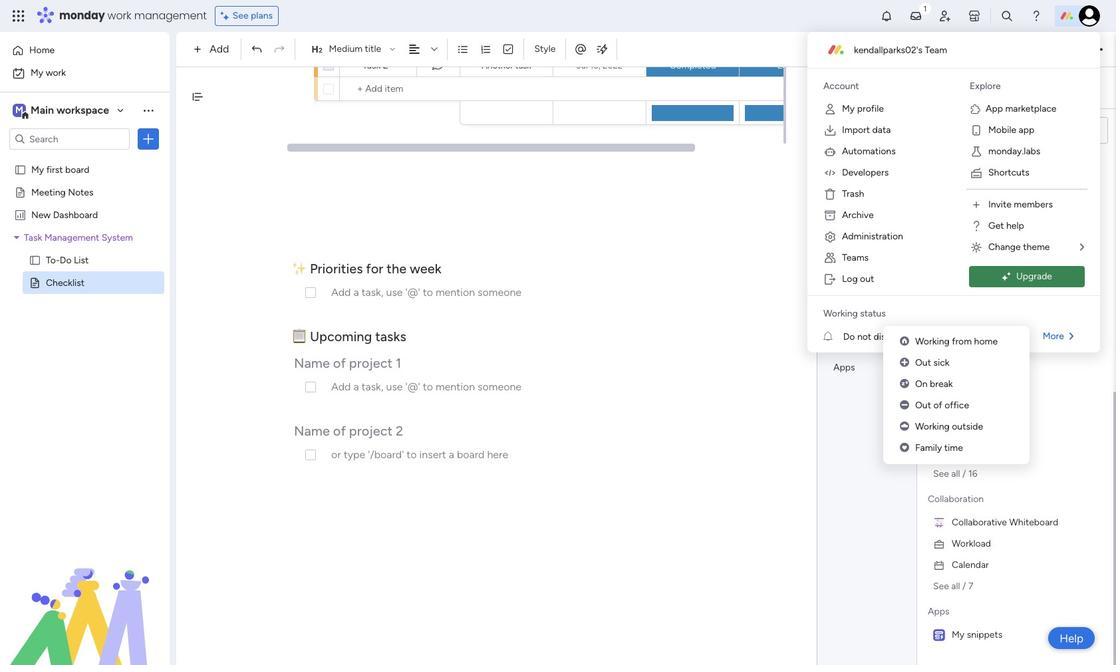 Task type: vqa. For each thing, say whether or not it's contained in the screenshot.


Task type: describe. For each thing, give the bounding box(es) containing it.
trash
[[842, 188, 864, 200]]

working status sick image
[[900, 357, 909, 369]]

add
[[210, 43, 229, 55]]

media
[[834, 202, 859, 214]]

out for out of office
[[915, 400, 931, 411]]

sick
[[934, 357, 950, 369]]

snippets
[[967, 629, 1003, 640]]

out of office
[[915, 400, 969, 411]]

lottie animation image
[[0, 531, 170, 665]]

calendar
[[952, 559, 989, 570]]

dynamic values image
[[596, 43, 609, 56]]

account
[[824, 80, 859, 92]]

get help image
[[970, 220, 983, 233]]

more
[[1043, 331, 1064, 342]]

working for working from home
[[915, 336, 950, 347]]

embeds
[[834, 255, 867, 267]]

embed everything
[[952, 179, 1028, 191]]

workload for board
[[952, 425, 991, 437]]

collaborative whiteboard list item
[[923, 512, 1108, 533]]

✨
[[292, 261, 307, 277]]

2 7 from the top
[[969, 580, 974, 592]]

15,
[[590, 60, 601, 70]]

task for task management system
[[24, 231, 42, 243]]

mobile
[[988, 124, 1017, 136]]

shortcuts
[[988, 167, 1030, 178]]

see all / 5
[[933, 356, 974, 367]]

see for templates
[[933, 356, 949, 367]]

meeting notes
[[31, 186, 93, 198]]

Search in workspace field
[[28, 131, 111, 147]]

medium
[[329, 43, 363, 55]]

calendar list item
[[923, 554, 1108, 575]]

another task
[[482, 61, 531, 71]]

layouts list item
[[823, 170, 911, 192]]

templates list item
[[823, 277, 911, 298]]

options image
[[142, 132, 155, 146]]

button padding image
[[1088, 83, 1102, 96]]

app
[[986, 103, 1003, 114]]

upgrade stars new image
[[1002, 272, 1011, 282]]

marketplace
[[1005, 103, 1057, 114]]

task for task 2
[[363, 60, 381, 71]]

select product image
[[12, 9, 25, 23]]

my snippets list item
[[923, 624, 1108, 645]]

my for my snippets
[[952, 629, 965, 640]]

essentials list item
[[823, 144, 911, 165]]

family time
[[915, 442, 963, 454]]

developers
[[842, 167, 889, 178]]

another
[[482, 61, 513, 71]]

teams image
[[824, 251, 837, 265]]

low
[[777, 60, 795, 71]]

invite members
[[988, 199, 1053, 210]]

1 see all / 7 from the top
[[933, 243, 974, 254]]

apps list item
[[823, 357, 911, 378]]

monday
[[59, 8, 105, 23]]

monday.labs image
[[970, 145, 983, 158]]

dynamic values list item
[[823, 224, 911, 245]]

list
[[74, 254, 89, 265]]

see plans
[[233, 10, 273, 21]]

mobile app
[[988, 124, 1035, 136]]

on for on
[[932, 331, 945, 342]]

automations
[[842, 146, 896, 157]]

feature specs
[[952, 334, 1010, 346]]

to-do list
[[952, 313, 991, 324]]

the
[[387, 261, 407, 277]]

main
[[31, 104, 54, 116]]

mention image
[[574, 42, 588, 56]]

to-do list list item
[[923, 308, 1108, 329]]

undo ⌘+z image
[[251, 43, 263, 55]]

jul 15, 2022
[[577, 60, 623, 70]]

more link
[[1032, 326, 1084, 347]]

my profile image
[[824, 102, 837, 116]]

get
[[988, 220, 1004, 231]]

collaborative
[[952, 517, 1007, 528]]

lottie animation element
[[0, 531, 170, 665]]

developers image
[[824, 166, 837, 180]]

public dashboard image
[[14, 208, 27, 221]]

workspace options image
[[142, 104, 155, 117]]

collaboration inside list item
[[834, 335, 889, 347]]

archive image
[[824, 209, 837, 222]]

title
[[365, 43, 381, 55]]

Search search field
[[925, 117, 1108, 144]]

search everything image
[[1000, 9, 1014, 23]]

workload list item for battery
[[923, 420, 1108, 442]]

automations image
[[824, 145, 837, 158]]

numbered list image
[[480, 43, 492, 55]]

list
[[979, 313, 991, 324]]

vimeo
[[952, 222, 979, 233]]

log
[[842, 273, 858, 285]]

1 horizontal spatial apps
[[928, 606, 950, 617]]

/ for productivity
[[963, 468, 966, 479]]

notes
[[989, 292, 1012, 303]]

workload list item for calendar
[[923, 533, 1108, 554]]

collaborative whiteboard
[[952, 517, 1058, 528]]

my snippets
[[952, 629, 1003, 640]]

workspace selection element
[[13, 102, 111, 120]]

team
[[925, 44, 947, 56]]

checklist
[[46, 277, 85, 288]]

my work option
[[8, 63, 162, 84]]

plans
[[251, 10, 273, 21]]

board
[[952, 404, 976, 415]]

board list item
[[923, 399, 1108, 420]]

out
[[860, 273, 874, 285]]

values
[[872, 229, 898, 240]]

1 horizontal spatial templates
[[928, 269, 971, 280]]

📋
[[292, 329, 307, 345]]

on for on break
[[915, 379, 928, 390]]

working outside
[[915, 421, 983, 432]]

v2 surfce notifications image
[[824, 330, 843, 344]]

import
[[842, 124, 870, 136]]

16
[[969, 468, 978, 479]]

battery
[[952, 447, 982, 458]]

workload for collaborative whiteboard
[[952, 538, 991, 549]]

see for productivity
[[933, 468, 949, 479]]

all
[[834, 122, 844, 134]]

my first board
[[31, 164, 89, 175]]

my profile link
[[813, 98, 949, 120]]

kendallparks02's
[[854, 44, 923, 56]]

to- for do
[[46, 254, 60, 265]]

workspace image
[[13, 103, 26, 118]]

options image
[[295, 59, 307, 71]]

management
[[134, 8, 207, 23]]

working status on break image
[[900, 379, 909, 390]]

2 vertical spatial public board image
[[29, 276, 41, 289]]

archive
[[842, 210, 874, 221]]

caret down image
[[14, 232, 19, 242]]

app
[[1019, 124, 1035, 136]]

productivity list item
[[823, 303, 911, 325]]

notifications image
[[880, 9, 893, 23]]

log out image
[[824, 273, 837, 286]]

working from home
[[915, 336, 998, 347]]

to- for do
[[952, 313, 966, 324]]

apps inside apps list item
[[834, 362, 855, 373]]

1 all from the top
[[951, 243, 960, 254]]

templates inside list item
[[834, 282, 876, 293]]

+ Add item text field
[[347, 81, 454, 97]]

m
[[15, 104, 23, 116]]

main workspace
[[31, 104, 109, 116]]

help button
[[1048, 627, 1095, 649]]

collaboration list item
[[823, 330, 911, 351]]

office
[[945, 400, 969, 411]]

completed
[[669, 60, 716, 71]]



Task type: locate. For each thing, give the bounding box(es) containing it.
1 vertical spatial invite members image
[[970, 198, 983, 212]]

1 vertical spatial on
[[915, 379, 928, 390]]

search image
[[1089, 124, 1101, 136]]

0 vertical spatial do
[[60, 254, 72, 265]]

1 vertical spatial collaboration
[[928, 494, 984, 505]]

1 vertical spatial do
[[843, 331, 855, 342]]

my for my profile
[[842, 103, 855, 114]]

board activity image
[[933, 40, 949, 56]]

do not disturb
[[843, 331, 903, 342]]

meeting notes
[[952, 292, 1012, 303]]

my inside list item
[[952, 629, 965, 640]]

0 vertical spatial public board image
[[14, 163, 27, 176]]

first
[[46, 164, 63, 175]]

0 vertical spatial work
[[107, 8, 131, 23]]

do left not
[[843, 331, 855, 342]]

work down home
[[46, 67, 66, 78]]

jul
[[577, 60, 588, 70]]

my inside option
[[31, 67, 43, 78]]

feature
[[952, 334, 984, 346]]

productivity up office
[[928, 381, 979, 392]]

invite members image up the get help image
[[970, 198, 983, 212]]

2 vertical spatial working
[[915, 421, 950, 432]]

explore up app
[[970, 80, 1001, 92]]

meeting down first
[[31, 186, 66, 198]]

/ left 5
[[963, 356, 966, 367]]

my for my work
[[31, 67, 43, 78]]

list box
[[0, 155, 170, 473]]

teams link
[[813, 247, 949, 269]]

1 vertical spatial out
[[915, 400, 931, 411]]

new
[[31, 209, 51, 220]]

do inside list box
[[60, 254, 72, 265]]

/ left 16
[[963, 468, 966, 479]]

public board image left checklist
[[29, 276, 41, 289]]

essentials
[[834, 149, 875, 160]]

week
[[410, 261, 441, 277]]

7 down vimeo
[[969, 243, 974, 254]]

0 horizontal spatial explore
[[828, 82, 870, 97]]

dynamic
[[834, 229, 870, 240]]

meeting inside list box
[[31, 186, 66, 198]]

meeting for meeting notes
[[31, 186, 66, 198]]

see all / 16
[[933, 468, 978, 479]]

all down the calendar
[[951, 580, 960, 592]]

productivity inside list item
[[834, 309, 884, 320]]

workload list item up battery
[[923, 420, 1108, 442]]

0 horizontal spatial task
[[24, 231, 42, 243]]

style button
[[528, 38, 562, 61]]

public board image
[[14, 163, 27, 176], [29, 253, 41, 266], [29, 276, 41, 289]]

1 horizontal spatial to-
[[952, 313, 966, 324]]

list arrow image
[[1080, 243, 1084, 252], [1070, 332, 1074, 341]]

feature specs list item
[[923, 329, 1108, 351]]

0 vertical spatial templates
[[928, 269, 971, 280]]

1 workload from the top
[[952, 425, 991, 437]]

1 vertical spatial meeting
[[952, 292, 986, 303]]

public board image
[[14, 186, 27, 198]]

upgrade button
[[969, 266, 1085, 287]]

list arrow image right more
[[1070, 332, 1074, 341]]

working up out sick
[[915, 336, 950, 347]]

notes
[[68, 186, 93, 198]]

public board image left the to-do list
[[29, 253, 41, 266]]

all
[[951, 243, 960, 254], [951, 356, 960, 367], [951, 468, 960, 479], [951, 580, 960, 592]]

1 horizontal spatial do
[[843, 331, 855, 342]]

None search field
[[925, 117, 1108, 144]]

1 vertical spatial apps
[[928, 606, 950, 617]]

work inside option
[[46, 67, 66, 78]]

my down home
[[31, 67, 43, 78]]

templates up working status on the top of page
[[834, 282, 876, 293]]

on
[[932, 331, 945, 342], [915, 379, 928, 390]]

v2 ellipsis image
[[1091, 41, 1103, 58]]

out sick
[[915, 357, 950, 369]]

1 vertical spatial public board image
[[29, 253, 41, 266]]

work for my
[[46, 67, 66, 78]]

do left list
[[60, 254, 72, 265]]

working status family image
[[900, 442, 909, 454]]

0 vertical spatial invite members image
[[939, 9, 952, 23]]

my left snippets
[[952, 629, 965, 640]]

on right the working status on break icon
[[915, 379, 928, 390]]

out for out sick
[[915, 357, 931, 369]]

break
[[930, 379, 953, 390]]

to- up checklist
[[46, 254, 60, 265]]

for
[[366, 261, 383, 277]]

public board image for to-
[[29, 253, 41, 266]]

list arrow image inside more "link"
[[1070, 332, 1074, 341]]

profile
[[857, 103, 884, 114]]

trash link
[[813, 184, 949, 205]]

home option
[[8, 40, 162, 61]]

working status wfh image
[[900, 336, 909, 347]]

1 horizontal spatial explore
[[970, 80, 1001, 92]]

task right caret down image
[[24, 231, 42, 243]]

0 vertical spatial productivity
[[834, 309, 884, 320]]

list box containing my first board
[[0, 155, 170, 473]]

0 horizontal spatial to-
[[46, 254, 60, 265]]

embeds list item
[[823, 250, 911, 271]]

my for my first board
[[31, 164, 44, 175]]

time
[[944, 442, 963, 454]]

2 all from the top
[[951, 356, 960, 367]]

see plans button
[[215, 6, 279, 26]]

workload up battery
[[952, 425, 991, 437]]

administration image
[[824, 230, 837, 243]]

whiteboard
[[1009, 517, 1058, 528]]

3 / from the top
[[963, 468, 966, 479]]

see
[[233, 10, 249, 21], [933, 243, 949, 254], [933, 356, 949, 367], [933, 468, 949, 479], [933, 580, 949, 592]]

explore for essentials
[[828, 82, 870, 97]]

change theme image
[[970, 241, 983, 254]]

to-
[[46, 254, 60, 265], [952, 313, 966, 324]]

1 vertical spatial task
[[24, 231, 42, 243]]

members
[[1014, 199, 1053, 210]]

0 horizontal spatial invite members image
[[939, 9, 952, 23]]

1 vertical spatial workload list item
[[923, 533, 1108, 554]]

0 horizontal spatial collaboration
[[834, 335, 889, 347]]

tasks
[[375, 329, 406, 345]]

meeting up do on the top right
[[952, 292, 986, 303]]

see all / 7 down the calendar
[[933, 580, 974, 592]]

2
[[383, 60, 388, 71]]

explore up my profile
[[828, 82, 870, 97]]

0 horizontal spatial apps
[[834, 362, 855, 373]]

dashboard
[[53, 209, 98, 220]]

media list item
[[823, 197, 911, 218]]

outside
[[952, 421, 983, 432]]

my inside list box
[[31, 164, 44, 175]]

1 vertical spatial templates
[[834, 282, 876, 293]]

templates down change theme icon on the right top of the page
[[928, 269, 971, 280]]

workload list item down collaborative whiteboard
[[923, 533, 1108, 554]]

working status ooo image
[[900, 400, 909, 411]]

theme
[[1023, 241, 1050, 253]]

meeting
[[31, 186, 66, 198], [952, 292, 986, 303]]

list arrow image right theme at the right top of page
[[1080, 243, 1084, 252]]

0 horizontal spatial work
[[46, 67, 66, 78]]

new dashboard
[[31, 209, 98, 220]]

0 vertical spatial on
[[932, 331, 945, 342]]

1 horizontal spatial collaboration
[[928, 494, 984, 505]]

all left 16
[[951, 468, 960, 479]]

work
[[107, 8, 131, 23], [46, 67, 66, 78]]

system
[[102, 231, 133, 243]]

collaboration up apps list item
[[834, 335, 889, 347]]

import data image
[[824, 124, 837, 137]]

7 down the calendar
[[969, 580, 974, 592]]

0 horizontal spatial do
[[60, 254, 72, 265]]

1 horizontal spatial meeting
[[952, 292, 986, 303]]

0 vertical spatial 7
[[969, 243, 974, 254]]

to- up working from home
[[952, 313, 966, 324]]

get help
[[988, 220, 1024, 231]]

kendall parks image
[[1079, 5, 1100, 27]]

5
[[969, 356, 974, 367]]

collaboration down see all / 16
[[928, 494, 984, 505]]

monday.labs
[[988, 146, 1041, 157]]

priorities
[[310, 261, 363, 277]]

my right my profile icon
[[842, 103, 855, 114]]

/ down the calendar
[[963, 580, 966, 592]]

app marketplace
[[986, 103, 1057, 114]]

off
[[974, 331, 988, 342]]

bulleted list image
[[457, 43, 469, 55]]

1 horizontal spatial productivity
[[928, 381, 979, 392]]

0 vertical spatial to-
[[46, 254, 60, 265]]

3 all from the top
[[951, 468, 960, 479]]

working up "family"
[[915, 421, 950, 432]]

working for working outside
[[915, 421, 950, 432]]

4 / from the top
[[963, 580, 966, 592]]

monday work management
[[59, 8, 207, 23]]

public board image up public board icon on the left of page
[[14, 163, 27, 176]]

0 vertical spatial out
[[915, 357, 931, 369]]

/ left change theme icon on the right top of the page
[[963, 243, 966, 254]]

task 2
[[363, 60, 388, 71]]

style
[[534, 43, 556, 55]]

meeting inside list item
[[952, 292, 986, 303]]

checklist image
[[503, 43, 515, 55]]

update feed image
[[909, 9, 923, 23]]

1 / from the top
[[963, 243, 966, 254]]

out left sick
[[915, 357, 931, 369]]

0 vertical spatial collaboration
[[834, 335, 889, 347]]

task inside list box
[[24, 231, 42, 243]]

0 vertical spatial working
[[824, 308, 858, 319]]

log out
[[842, 273, 874, 285]]

1 vertical spatial working
[[915, 336, 950, 347]]

2022
[[603, 60, 623, 70]]

1 horizontal spatial work
[[107, 8, 131, 23]]

1 image
[[919, 1, 931, 16]]

1 vertical spatial productivity
[[928, 381, 979, 392]]

mobile app image
[[970, 124, 983, 137]]

0 horizontal spatial on
[[915, 379, 928, 390]]

meeting for meeting notes
[[952, 292, 986, 303]]

working up v2 surfce notifications icon
[[824, 308, 858, 319]]

1 horizontal spatial on
[[932, 331, 945, 342]]

2 workload list item from the top
[[923, 533, 1108, 554]]

0 vertical spatial list arrow image
[[1080, 243, 1084, 252]]

1 horizontal spatial task
[[363, 60, 381, 71]]

explore for invite members
[[970, 80, 1001, 92]]

0 vertical spatial meeting
[[31, 186, 66, 198]]

work for monday
[[107, 8, 131, 23]]

2 / from the top
[[963, 356, 966, 367]]

/ for collaboration
[[963, 580, 966, 592]]

1 horizontal spatial list arrow image
[[1080, 243, 1084, 252]]

0 horizontal spatial productivity
[[834, 309, 884, 320]]

invite
[[988, 199, 1012, 210]]

workload up the calendar
[[952, 538, 991, 549]]

shortcuts image
[[970, 166, 983, 180]]

out left 'of'
[[915, 400, 931, 411]]

1 out from the top
[[915, 357, 931, 369]]

0 vertical spatial workload
[[952, 425, 991, 437]]

not
[[857, 331, 872, 342]]

task
[[515, 61, 531, 71]]

specs
[[986, 334, 1010, 346]]

✨ priorities for the week
[[292, 261, 441, 277]]

2 out from the top
[[915, 400, 931, 411]]

productivity up not
[[834, 309, 884, 320]]

all list item
[[823, 117, 911, 138]]

1 horizontal spatial invite members image
[[970, 198, 983, 212]]

2 see all / 7 from the top
[[933, 580, 974, 592]]

invite members image
[[939, 9, 952, 23], [970, 198, 983, 212]]

all for collaboration
[[951, 580, 960, 592]]

2 workload from the top
[[952, 538, 991, 549]]

help
[[1006, 220, 1024, 231]]

to- inside list box
[[46, 254, 60, 265]]

youtube
[[952, 201, 987, 212]]

do
[[60, 254, 72, 265], [843, 331, 855, 342]]

trash image
[[824, 188, 837, 201]]

workspace
[[56, 104, 109, 116]]

productivity
[[834, 309, 884, 320], [928, 381, 979, 392]]

work right 'monday'
[[107, 8, 131, 23]]

workload list item
[[923, 420, 1108, 442], [923, 533, 1108, 554]]

layouts
[[834, 176, 866, 187]]

0 horizontal spatial meeting
[[31, 186, 66, 198]]

working status outside image
[[900, 421, 909, 432]]

everything
[[984, 179, 1028, 191]]

see for collaboration
[[933, 580, 949, 592]]

help image
[[1030, 9, 1043, 23]]

status
[[860, 308, 886, 319]]

import data
[[842, 124, 891, 136]]

all right sick
[[951, 356, 960, 367]]

disturb
[[874, 331, 903, 342]]

1 7 from the top
[[969, 243, 974, 254]]

option
[[0, 157, 170, 160]]

on left from
[[932, 331, 945, 342]]

meeting notes list item
[[923, 287, 1108, 308]]

invite members image right 1 "icon"
[[939, 9, 952, 23]]

0 vertical spatial apps
[[834, 362, 855, 373]]

1 vertical spatial list arrow image
[[1070, 332, 1074, 341]]

/
[[963, 243, 966, 254], [963, 356, 966, 367], [963, 468, 966, 479], [963, 580, 966, 592]]

see all / 7 down vimeo
[[933, 243, 974, 254]]

to- inside list item
[[952, 313, 966, 324]]

see all / 7
[[933, 243, 974, 254], [933, 580, 974, 592]]

1 vertical spatial to-
[[952, 313, 966, 324]]

0 horizontal spatial list arrow image
[[1070, 332, 1074, 341]]

from
[[952, 336, 972, 347]]

administration link
[[813, 226, 949, 247]]

home link
[[8, 40, 162, 61]]

1 vertical spatial see all / 7
[[933, 580, 974, 592]]

embed
[[952, 179, 981, 191]]

0 horizontal spatial templates
[[834, 282, 876, 293]]

1 vertical spatial workload
[[952, 538, 991, 549]]

/ for templates
[[963, 356, 966, 367]]

add button
[[188, 39, 237, 60]]

archive link
[[813, 205, 949, 226]]

7
[[969, 243, 974, 254], [969, 580, 974, 592]]

data
[[872, 124, 891, 136]]

home
[[974, 336, 998, 347]]

1 vertical spatial 7
[[969, 580, 974, 592]]

task left 2
[[363, 60, 381, 71]]

0 vertical spatial task
[[363, 60, 381, 71]]

battery list item
[[923, 442, 1108, 463]]

monday marketplace image
[[968, 9, 981, 23]]

dynamic values
[[834, 229, 898, 240]]

1 vertical spatial work
[[46, 67, 66, 78]]

management
[[44, 231, 99, 243]]

my left first
[[31, 164, 44, 175]]

all for templates
[[951, 356, 960, 367]]

see inside 'button'
[[233, 10, 249, 21]]

working for working status
[[824, 308, 858, 319]]

4 all from the top
[[951, 580, 960, 592]]

public board image for my
[[14, 163, 27, 176]]

1 workload list item from the top
[[923, 420, 1108, 442]]

0 vertical spatial see all / 7
[[933, 243, 974, 254]]

kendallparks02's team
[[854, 44, 947, 56]]

all left change theme icon on the right top of the page
[[951, 243, 960, 254]]

all for productivity
[[951, 468, 960, 479]]

0 vertical spatial workload list item
[[923, 420, 1108, 442]]

upgrade
[[1016, 271, 1052, 282]]



